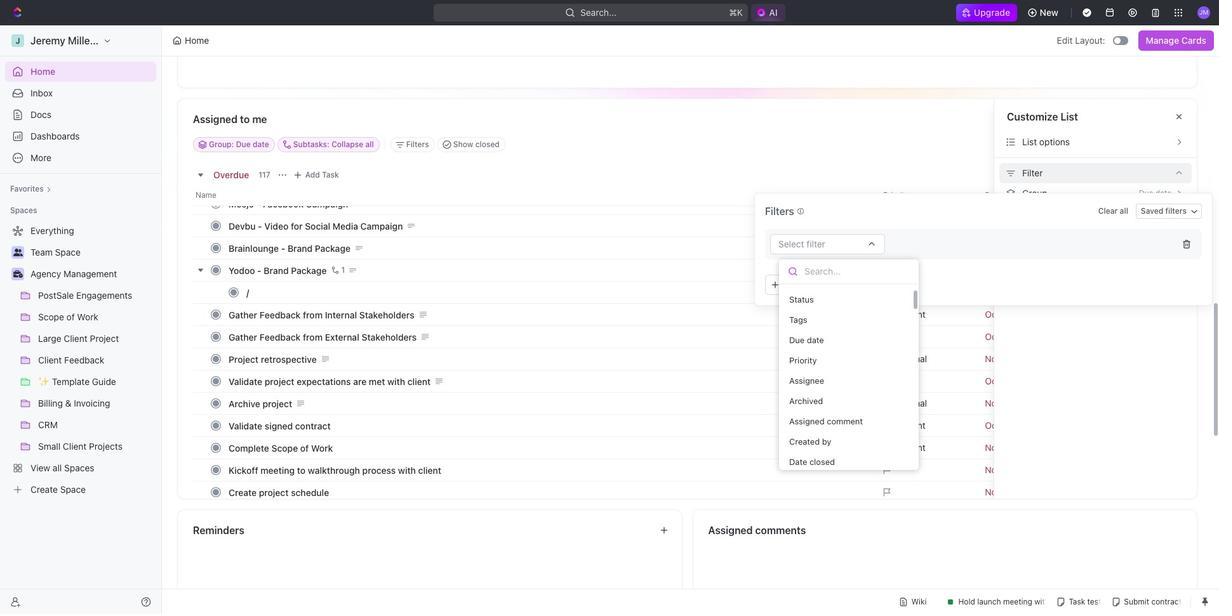 Task type: vqa. For each thing, say whether or not it's contained in the screenshot.
the bottom Due
yes



Task type: describe. For each thing, give the bounding box(es) containing it.
facebook
[[263, 198, 304, 209]]

inbox link
[[5, 83, 156, 104]]

1
[[341, 265, 345, 275]]

internal
[[325, 310, 357, 320]]

- for meejo
[[256, 198, 261, 209]]

priority
[[790, 355, 817, 365]]

create project schedule
[[229, 487, 329, 498]]

from for internal
[[303, 310, 323, 320]]

met
[[369, 376, 385, 387]]

yodoo
[[229, 265, 255, 276]]

manage
[[1146, 35, 1180, 46]]

0 horizontal spatial date
[[807, 335, 824, 345]]

signed
[[265, 421, 293, 432]]

stakeholders for gather feedback from internal stakeholders
[[359, 310, 415, 320]]

assigned comment
[[790, 416, 863, 426]]

assigned to me
[[193, 114, 267, 125]]

design
[[312, 154, 342, 165]]

complete scope of work
[[229, 443, 333, 454]]

feedback for external
[[260, 332, 301, 343]]

select filter button
[[770, 234, 886, 255]]

customize for customize list
[[1007, 111, 1058, 123]]

assigned for assigned to me
[[193, 114, 238, 125]]

add for add group
[[852, 279, 869, 290]]

for
[[291, 221, 303, 232]]

with for met
[[388, 376, 405, 387]]

docs link
[[5, 105, 156, 125]]

gather feedback from internal stakeholders link
[[225, 306, 874, 324]]

yodoo - brand package
[[229, 265, 327, 276]]

home inside home link
[[30, 66, 55, 77]]

meeting
[[261, 465, 295, 476]]

filter for add filter
[[802, 279, 822, 290]]

scope
[[272, 443, 298, 454]]

project retrospective link
[[225, 350, 874, 369]]

clear all
[[1099, 206, 1129, 216]]

inbox
[[30, 88, 53, 98]]

kickoff meeting to walkthrough process with client link
[[225, 461, 874, 480]]

create project schedule link
[[225, 484, 874, 502]]

favorites
[[10, 184, 44, 194]]

brand for brainlounge
[[288, 243, 313, 254]]

package for brainlounge - brand package
[[315, 243, 351, 254]]

clear
[[1099, 206, 1118, 216]]

campaign inside meejo - facebook campaign link
[[306, 198, 348, 209]]

docs
[[30, 109, 51, 120]]

agency management
[[30, 269, 117, 279]]

all
[[1120, 206, 1129, 216]]

0 vertical spatial list
[[1061, 111, 1078, 123]]

add filter
[[783, 279, 822, 290]]

spaces
[[10, 206, 37, 215]]

select filter
[[779, 239, 826, 250]]

meejo - facebook campaign
[[229, 198, 348, 209]]

agency management link
[[30, 264, 154, 285]]

1 button
[[329, 264, 347, 277]]

117
[[259, 170, 270, 180]]

⌘k
[[729, 7, 743, 18]]

saved filters button
[[1136, 204, 1202, 219]]

date closed
[[790, 457, 835, 467]]

add task
[[305, 170, 339, 180]]

meejo
[[229, 198, 254, 209]]

status
[[790, 294, 814, 304]]

new button
[[1022, 3, 1066, 23]]

client for kickoff meeting to walkthrough process with client
[[418, 465, 441, 476]]

assets
[[322, 176, 351, 187]]

add for add filter
[[783, 279, 800, 290]]

sidebar navigation
[[0, 25, 162, 615]]

add for add task
[[305, 170, 320, 180]]

clear all button
[[1094, 204, 1134, 219]]

add filter button
[[765, 275, 829, 295]]

edit layout:
[[1057, 35, 1106, 46]]

archived
[[790, 396, 823, 406]]

upgrade link
[[957, 4, 1017, 22]]

dashboards
[[30, 131, 80, 142]]

comment
[[827, 416, 863, 426]]

customize button
[[1135, 136, 1187, 154]]

Search... text field
[[805, 262, 910, 281]]

validate project expectations are met with client link
[[225, 373, 874, 391]]

filter for select filter
[[807, 239, 826, 250]]

feedback for internal
[[260, 310, 301, 320]]

project for create
[[259, 487, 289, 498]]

add task button
[[290, 168, 344, 183]]

contract
[[295, 421, 331, 432]]

stakeholders for gather feedback from external stakeholders
[[362, 332, 417, 343]]

search...
[[581, 7, 617, 18]]

brainlounge - brand package link
[[225, 239, 874, 258]]

create
[[229, 487, 257, 498]]

devbu - video for social media campaign link
[[225, 217, 874, 235]]

0 vertical spatial date
[[1156, 189, 1172, 198]]

closed
[[810, 457, 835, 467]]

project for archive
[[263, 399, 292, 409]]

are
[[353, 376, 367, 387]]

assigned for assigned comment
[[790, 416, 825, 426]]

created by
[[790, 436, 832, 447]]

filter button
[[995, 163, 1197, 184]]

of
[[300, 443, 309, 454]]

meejo - facebook campaign link
[[225, 195, 874, 213]]

new
[[1040, 7, 1059, 18]]

manage cards
[[1146, 35, 1207, 46]]

add group button
[[835, 275, 904, 295]]

filter
[[1023, 168, 1043, 178]]

feedfire
[[229, 176, 263, 187]]



Task type: locate. For each thing, give the bounding box(es) containing it.
0 horizontal spatial due date
[[790, 335, 824, 345]]

- for feedfire
[[266, 176, 270, 187]]

date up saved filters
[[1156, 189, 1172, 198]]

browsedrive
[[229, 154, 281, 165]]

filter up status
[[802, 279, 822, 290]]

with right 'process' on the bottom left of the page
[[398, 465, 416, 476]]

0 horizontal spatial campaign
[[306, 198, 348, 209]]

feedback up project retrospective
[[260, 332, 301, 343]]

filter inside add filter button
[[802, 279, 822, 290]]

package for yodoo - brand package
[[291, 265, 327, 276]]

add up status
[[783, 279, 800, 290]]

list options
[[1023, 137, 1070, 147]]

list left the options
[[1023, 137, 1037, 147]]

assigned
[[193, 114, 238, 125], [790, 416, 825, 426], [709, 525, 753, 537]]

brand down brainlounge - brand package
[[264, 265, 289, 276]]

created
[[790, 436, 820, 447]]

1 gather from the top
[[229, 310, 257, 320]]

browsedrive - logo design
[[229, 154, 342, 165]]

due
[[1139, 189, 1154, 198], [790, 335, 805, 345]]

kickoff
[[229, 465, 258, 476]]

0 horizontal spatial home
[[30, 66, 55, 77]]

- for browsedrive
[[283, 154, 287, 165]]

gather for gather feedback from internal stakeholders
[[229, 310, 257, 320]]

project up signed
[[263, 399, 292, 409]]

brand for yodoo
[[264, 265, 289, 276]]

tags
[[790, 315, 808, 325]]

with
[[388, 376, 405, 387], [398, 465, 416, 476]]

social
[[305, 221, 330, 232]]

1 validate from the top
[[229, 376, 262, 387]]

due down tags in the bottom of the page
[[790, 335, 805, 345]]

gather feedback from external stakeholders
[[229, 332, 417, 343]]

1 vertical spatial brand
[[264, 265, 289, 276]]

1 horizontal spatial assigned
[[709, 525, 753, 537]]

filters
[[1166, 206, 1187, 216]]

gather
[[229, 310, 257, 320], [229, 332, 257, 343]]

2 gather from the top
[[229, 332, 257, 343]]

list up search tasks... text field
[[1061, 111, 1078, 123]]

package left 1 button at top
[[291, 265, 327, 276]]

2 vertical spatial assigned
[[709, 525, 753, 537]]

0 vertical spatial with
[[388, 376, 405, 387]]

date
[[790, 457, 808, 467]]

1 vertical spatial validate
[[229, 421, 262, 432]]

advertising
[[272, 176, 320, 187]]

1 horizontal spatial date
[[1156, 189, 1172, 198]]

to
[[240, 114, 250, 125], [297, 465, 306, 476]]

customize list
[[1007, 111, 1078, 123]]

from up gather feedback from external stakeholders
[[303, 310, 323, 320]]

due up "saved"
[[1139, 189, 1154, 198]]

- for brainlounge
[[281, 243, 285, 254]]

filter right "select"
[[807, 239, 826, 250]]

assignee
[[790, 375, 825, 386]]

assigned left me on the left top
[[193, 114, 238, 125]]

1 vertical spatial with
[[398, 465, 416, 476]]

validate up archive
[[229, 376, 262, 387]]

1 vertical spatial assigned
[[790, 416, 825, 426]]

process
[[362, 465, 396, 476]]

kickoff meeting to walkthrough process with client
[[229, 465, 441, 476]]

brainlounge
[[229, 243, 279, 254]]

1 vertical spatial due
[[790, 335, 805, 345]]

- for yodoo
[[257, 265, 262, 276]]

with right met
[[388, 376, 405, 387]]

1 from from the top
[[303, 310, 323, 320]]

expectations
[[297, 376, 351, 387]]

home link
[[5, 62, 156, 82]]

group
[[871, 279, 896, 290]]

overdue
[[213, 169, 249, 180]]

1 feedback from the top
[[260, 310, 301, 320]]

- right feedfire
[[266, 176, 270, 187]]

validate for validate project expectations are met with client
[[229, 376, 262, 387]]

feedback down yodoo - brand package
[[260, 310, 301, 320]]

business time image
[[13, 271, 23, 278]]

retrospective
[[261, 354, 317, 365]]

/
[[246, 287, 249, 298]]

project retrospective
[[229, 354, 317, 365]]

Search tasks... text field
[[1005, 135, 1132, 154]]

add left task
[[305, 170, 320, 180]]

0 horizontal spatial list
[[1023, 137, 1037, 147]]

0 vertical spatial validate
[[229, 376, 262, 387]]

0 vertical spatial to
[[240, 114, 250, 125]]

project down meeting
[[259, 487, 289, 498]]

list inside list options button
[[1023, 137, 1037, 147]]

2 horizontal spatial add
[[852, 279, 869, 290]]

project down project retrospective
[[265, 376, 294, 387]]

0 vertical spatial home
[[185, 35, 209, 46]]

project
[[229, 354, 259, 365]]

stakeholders right 'internal'
[[359, 310, 415, 320]]

0 horizontal spatial customize
[[1007, 111, 1058, 123]]

1 horizontal spatial due
[[1139, 189, 1154, 198]]

devbu
[[229, 221, 256, 232]]

complete scope of work link
[[225, 439, 874, 458]]

campaign down assets
[[306, 198, 348, 209]]

assigned comments
[[709, 525, 806, 537]]

management
[[64, 269, 117, 279]]

browsedrive - logo design link
[[225, 150, 874, 169]]

media
[[333, 221, 358, 232]]

campaign inside devbu - video for social media campaign link
[[361, 221, 403, 232]]

1 vertical spatial package
[[291, 265, 327, 276]]

0 vertical spatial feedback
[[260, 310, 301, 320]]

feedfire - advertising assets link
[[225, 172, 874, 191]]

0 vertical spatial stakeholders
[[359, 310, 415, 320]]

validate signed contract link
[[225, 417, 874, 435]]

validate down archive
[[229, 421, 262, 432]]

- for devbu
[[258, 221, 262, 232]]

0 vertical spatial assigned
[[193, 114, 238, 125]]

stakeholders
[[359, 310, 415, 320], [362, 332, 417, 343]]

gather feedback from external stakeholders link
[[225, 328, 874, 346]]

schedule
[[291, 487, 329, 498]]

to left me on the left top
[[240, 114, 250, 125]]

list options button
[[1002, 132, 1190, 152]]

client right 'process' on the bottom left of the page
[[418, 465, 441, 476]]

-
[[283, 154, 287, 165], [266, 176, 270, 187], [256, 198, 261, 209], [258, 221, 262, 232], [281, 243, 285, 254], [257, 265, 262, 276]]

due date up "saved"
[[1139, 189, 1172, 198]]

external
[[325, 332, 359, 343]]

0 horizontal spatial to
[[240, 114, 250, 125]]

0 horizontal spatial due
[[790, 335, 805, 345]]

1 vertical spatial client
[[418, 465, 441, 476]]

2 from from the top
[[303, 332, 323, 343]]

due date
[[1139, 189, 1172, 198], [790, 335, 824, 345]]

1 vertical spatial date
[[807, 335, 824, 345]]

1 vertical spatial customize
[[1139, 139, 1183, 150]]

archive project link
[[225, 395, 874, 413]]

1 horizontal spatial to
[[297, 465, 306, 476]]

assigned left the comments
[[709, 525, 753, 537]]

reminders
[[193, 525, 244, 537]]

0 vertical spatial gather
[[229, 310, 257, 320]]

1 vertical spatial list
[[1023, 137, 1037, 147]]

client right met
[[408, 376, 431, 387]]

add left group at the top right
[[852, 279, 869, 290]]

0 vertical spatial project
[[265, 376, 294, 387]]

agency
[[30, 269, 61, 279]]

stakeholders inside the gather feedback from external stakeholders link
[[362, 332, 417, 343]]

validate for validate signed contract
[[229, 421, 262, 432]]

0 horizontal spatial assigned
[[193, 114, 238, 125]]

customize inside customize button
[[1139, 139, 1183, 150]]

1 horizontal spatial home
[[185, 35, 209, 46]]

0 vertical spatial due
[[1139, 189, 1154, 198]]

favorites button
[[5, 182, 56, 197]]

1 vertical spatial project
[[263, 399, 292, 409]]

validate signed contract
[[229, 421, 331, 432]]

gather up project
[[229, 332, 257, 343]]

stakeholders up met
[[362, 332, 417, 343]]

- left video
[[258, 221, 262, 232]]

task
[[322, 170, 339, 180]]

customize for customize
[[1139, 139, 1183, 150]]

0 vertical spatial client
[[408, 376, 431, 387]]

- up yodoo - brand package
[[281, 243, 285, 254]]

0 vertical spatial brand
[[288, 243, 313, 254]]

1 horizontal spatial list
[[1061, 111, 1078, 123]]

from
[[303, 310, 323, 320], [303, 332, 323, 343]]

1 horizontal spatial due date
[[1139, 189, 1172, 198]]

validate project expectations are met with client
[[229, 376, 431, 387]]

- right meejo
[[256, 198, 261, 209]]

0 vertical spatial customize
[[1007, 111, 1058, 123]]

1 vertical spatial gather
[[229, 332, 257, 343]]

1 horizontal spatial customize
[[1139, 139, 1183, 150]]

0 vertical spatial filter
[[807, 239, 826, 250]]

1 vertical spatial home
[[30, 66, 55, 77]]

- left logo
[[283, 154, 287, 165]]

add inside button
[[783, 279, 800, 290]]

gather down /
[[229, 310, 257, 320]]

home
[[185, 35, 209, 46], [30, 66, 55, 77]]

0 vertical spatial package
[[315, 243, 351, 254]]

assigned for assigned comments
[[709, 525, 753, 537]]

1 vertical spatial due date
[[790, 335, 824, 345]]

due date up priority
[[790, 335, 824, 345]]

comments
[[756, 525, 806, 537]]

from down gather feedback from internal stakeholders
[[303, 332, 323, 343]]

1 vertical spatial from
[[303, 332, 323, 343]]

archive project
[[229, 399, 292, 409]]

package up 1 button at top
[[315, 243, 351, 254]]

add group
[[852, 279, 896, 290]]

2 horizontal spatial assigned
[[790, 416, 825, 426]]

stakeholders inside gather feedback from internal stakeholders link
[[359, 310, 415, 320]]

date up priority
[[807, 335, 824, 345]]

project for validate
[[265, 376, 294, 387]]

client for validate project expectations are met with client
[[408, 376, 431, 387]]

gather for gather feedback from external stakeholders
[[229, 332, 257, 343]]

assigned down archived
[[790, 416, 825, 426]]

2 feedback from the top
[[260, 332, 301, 343]]

1 vertical spatial to
[[297, 465, 306, 476]]

1 vertical spatial filter
[[802, 279, 822, 290]]

2 validate from the top
[[229, 421, 262, 432]]

1 vertical spatial stakeholders
[[362, 332, 417, 343]]

upgrade
[[975, 7, 1011, 18]]

1 vertical spatial feedback
[[260, 332, 301, 343]]

list
[[1061, 111, 1078, 123], [1023, 137, 1037, 147]]

saved filters
[[1141, 206, 1187, 216]]

0 vertical spatial campaign
[[306, 198, 348, 209]]

from for external
[[303, 332, 323, 343]]

filter inside select filter dropdown button
[[807, 239, 826, 250]]

date
[[1156, 189, 1172, 198], [807, 335, 824, 345]]

campaign right media
[[361, 221, 403, 232]]

gather feedback from internal stakeholders
[[229, 310, 415, 320]]

1 horizontal spatial add
[[783, 279, 800, 290]]

brainlounge - brand package
[[229, 243, 351, 254]]

to down of on the left bottom of page
[[297, 465, 306, 476]]

0 vertical spatial due date
[[1139, 189, 1172, 198]]

feedback
[[260, 310, 301, 320], [260, 332, 301, 343]]

group
[[1023, 188, 1048, 199]]

1 vertical spatial campaign
[[361, 221, 403, 232]]

brand down the for
[[288, 243, 313, 254]]

with for process
[[398, 465, 416, 476]]

0 vertical spatial from
[[303, 310, 323, 320]]

2 vertical spatial project
[[259, 487, 289, 498]]

1 horizontal spatial campaign
[[361, 221, 403, 232]]

customize
[[1007, 111, 1058, 123], [1139, 139, 1183, 150]]

filter button
[[1002, 163, 1190, 184]]

- right yodoo on the top of page
[[257, 265, 262, 276]]

work
[[311, 443, 333, 454]]

0 horizontal spatial add
[[305, 170, 320, 180]]



